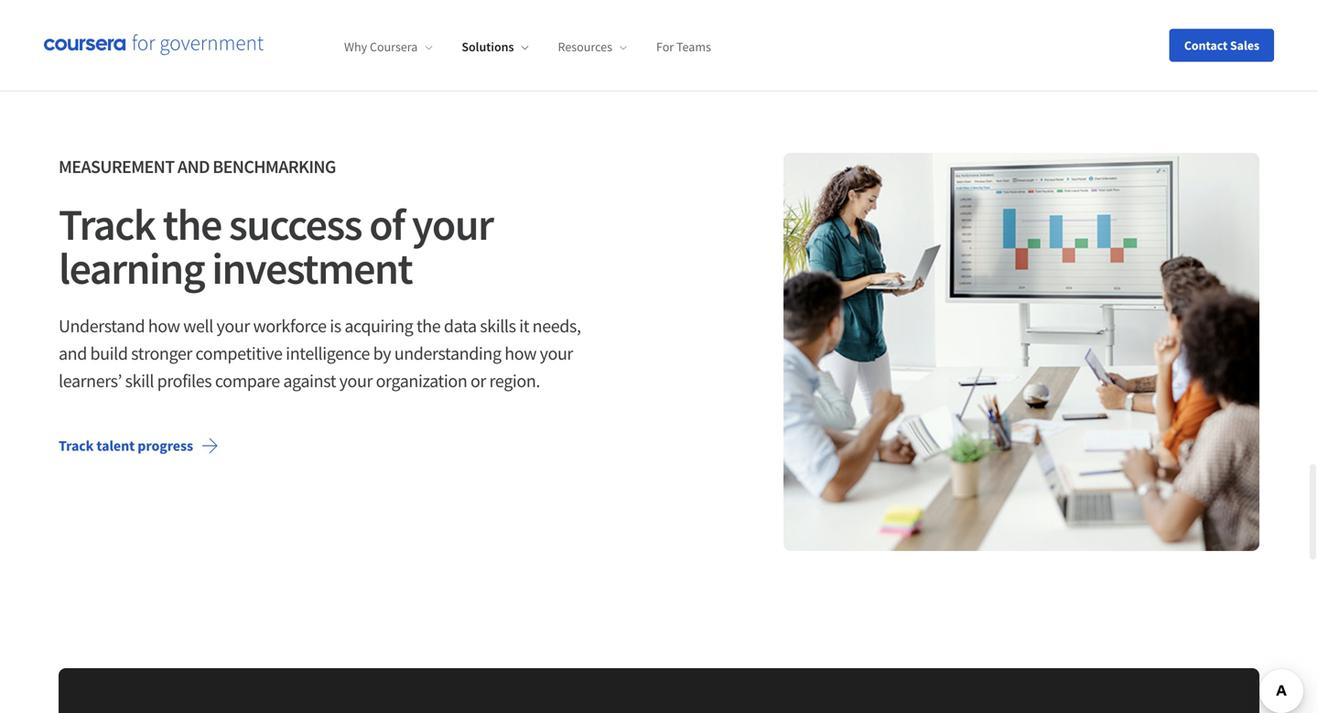 Task type: locate. For each thing, give the bounding box(es) containing it.
how
[[148, 315, 180, 337], [505, 342, 536, 365]]

coursera for government image
[[44, 34, 264, 56]]

coursera
[[370, 39, 418, 55]]

contact sales button
[[1170, 29, 1274, 62]]

1 vertical spatial and
[[59, 342, 87, 365]]

1 vertical spatial how
[[505, 342, 536, 365]]

why coursera link
[[344, 39, 432, 55]]

measurement and benchmarking image
[[784, 153, 1260, 551]]

track talent progress
[[59, 437, 193, 455]]

the left data
[[416, 315, 441, 337]]

the
[[163, 197, 221, 252], [416, 315, 441, 337]]

understand how well your workforce is acquiring the data skills it needs, and build stronger competitive intelligence by understanding how your learners' skill profiles compare against your organization or region.
[[59, 315, 581, 392]]

sales
[[1230, 37, 1260, 54]]

2 track from the top
[[59, 437, 94, 455]]

your down needs,
[[540, 342, 573, 365]]

0 horizontal spatial and
[[59, 342, 87, 365]]

how down it
[[505, 342, 536, 365]]

resources link
[[558, 39, 627, 55]]

and
[[178, 155, 210, 178], [59, 342, 87, 365]]

1 horizontal spatial the
[[416, 315, 441, 337]]

track
[[59, 197, 155, 252], [59, 437, 94, 455]]

how up stronger
[[148, 315, 180, 337]]

acquiring
[[345, 315, 413, 337]]

or
[[470, 370, 486, 392]]

1 vertical spatial track
[[59, 437, 94, 455]]

build
[[90, 342, 128, 365]]

teams
[[676, 39, 711, 55]]

of
[[369, 197, 404, 252]]

0 vertical spatial the
[[163, 197, 221, 252]]

1 horizontal spatial and
[[178, 155, 210, 178]]

track left the talent at the left of the page
[[59, 437, 94, 455]]

and up learners'
[[59, 342, 87, 365]]

why
[[344, 39, 367, 55]]

and inside understand how well your workforce is acquiring the data skills it needs, and build stronger competitive intelligence by understanding how your learners' skill profiles compare against your organization or region.
[[59, 342, 87, 365]]

skills
[[480, 315, 516, 337]]

competitive
[[195, 342, 282, 365]]

by
[[373, 342, 391, 365]]

the inside track the success of your learning investment
[[163, 197, 221, 252]]

0 vertical spatial track
[[59, 197, 155, 252]]

0 horizontal spatial the
[[163, 197, 221, 252]]

your up competitive
[[217, 315, 250, 337]]

understand
[[59, 315, 145, 337]]

solutions
[[462, 39, 514, 55]]

the down measurement and benchmarking
[[163, 197, 221, 252]]

and right measurement
[[178, 155, 210, 178]]

profiles
[[157, 370, 212, 392]]

is
[[330, 315, 341, 337]]

1 vertical spatial the
[[416, 315, 441, 337]]

intelligence
[[286, 342, 370, 365]]

track inside track the success of your learning investment
[[59, 197, 155, 252]]

talent
[[96, 437, 135, 455]]

track down measurement
[[59, 197, 155, 252]]

track for track talent progress
[[59, 437, 94, 455]]

your right of
[[412, 197, 493, 252]]

1 track from the top
[[59, 197, 155, 252]]

1 horizontal spatial how
[[505, 342, 536, 365]]

contact sales
[[1184, 37, 1260, 54]]

your down intelligence
[[339, 370, 373, 392]]

0 vertical spatial how
[[148, 315, 180, 337]]

your
[[412, 197, 493, 252], [217, 315, 250, 337], [540, 342, 573, 365], [339, 370, 373, 392]]



Task type: vqa. For each thing, say whether or not it's contained in the screenshot.
Track talent progress 'link'
yes



Task type: describe. For each thing, give the bounding box(es) containing it.
track the success of your learning investment
[[59, 197, 493, 296]]

for teams
[[656, 39, 711, 55]]

for
[[656, 39, 674, 55]]

investment
[[212, 241, 412, 296]]

learning
[[59, 241, 204, 296]]

data
[[444, 315, 477, 337]]

against
[[283, 370, 336, 392]]

well
[[183, 315, 213, 337]]

solutions link
[[462, 39, 529, 55]]

measurement and benchmarking
[[59, 155, 336, 178]]

success
[[229, 197, 362, 252]]

skill
[[125, 370, 154, 392]]

benchmarking
[[213, 155, 336, 178]]

region.
[[489, 370, 540, 392]]

0 vertical spatial and
[[178, 155, 210, 178]]

needs,
[[532, 315, 581, 337]]

progress
[[138, 437, 193, 455]]

workforce
[[253, 315, 326, 337]]

compare
[[215, 370, 280, 392]]

organization
[[376, 370, 467, 392]]

why coursera
[[344, 39, 418, 55]]

stronger
[[131, 342, 192, 365]]

track for track the success of your learning investment
[[59, 197, 155, 252]]

resources
[[558, 39, 612, 55]]

the inside understand how well your workforce is acquiring the data skills it needs, and build stronger competitive intelligence by understanding how your learners' skill profiles compare against your organization or region.
[[416, 315, 441, 337]]

contact
[[1184, 37, 1228, 54]]

measurement
[[59, 155, 174, 178]]

for teams link
[[656, 39, 711, 55]]

learners'
[[59, 370, 122, 392]]

understanding
[[394, 342, 501, 365]]

track talent progress link
[[44, 424, 233, 468]]

it
[[519, 315, 529, 337]]

your inside track the success of your learning investment
[[412, 197, 493, 252]]

0 horizontal spatial how
[[148, 315, 180, 337]]



